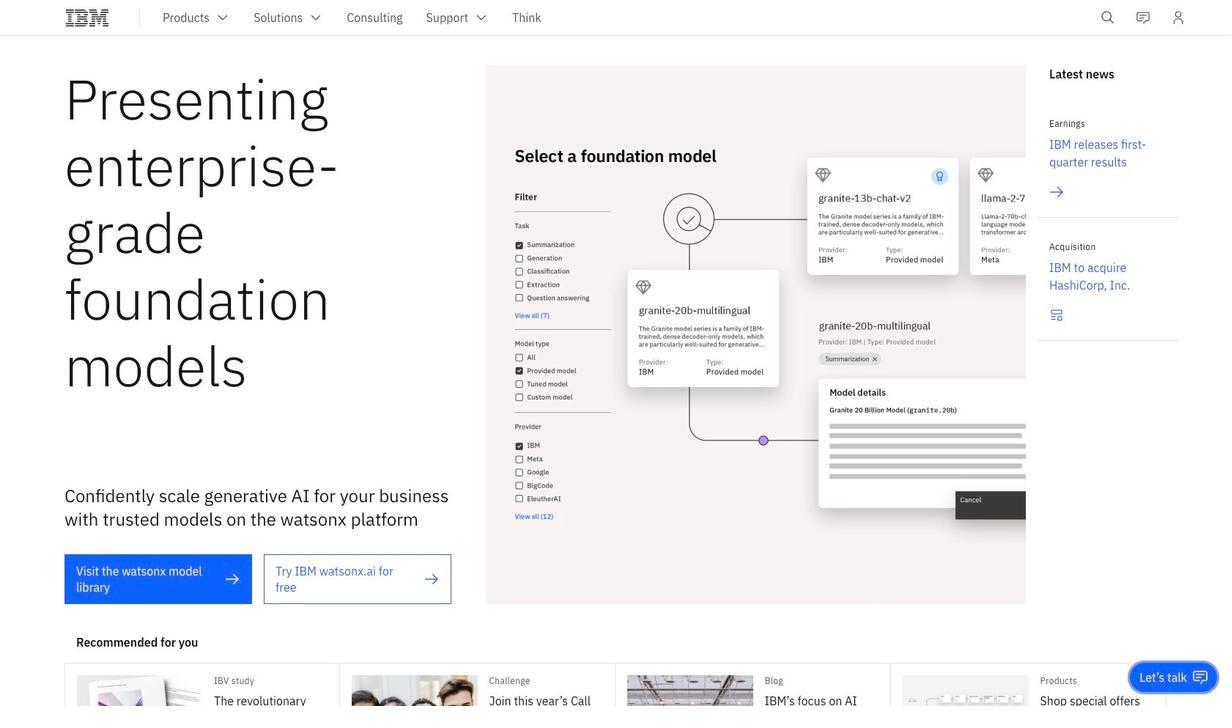 Task type: locate. For each thing, give the bounding box(es) containing it.
let's talk element
[[1140, 669, 1188, 685]]



Task type: vqa. For each thing, say whether or not it's contained in the screenshot.
Contact Us 'region' on the bottom right
no



